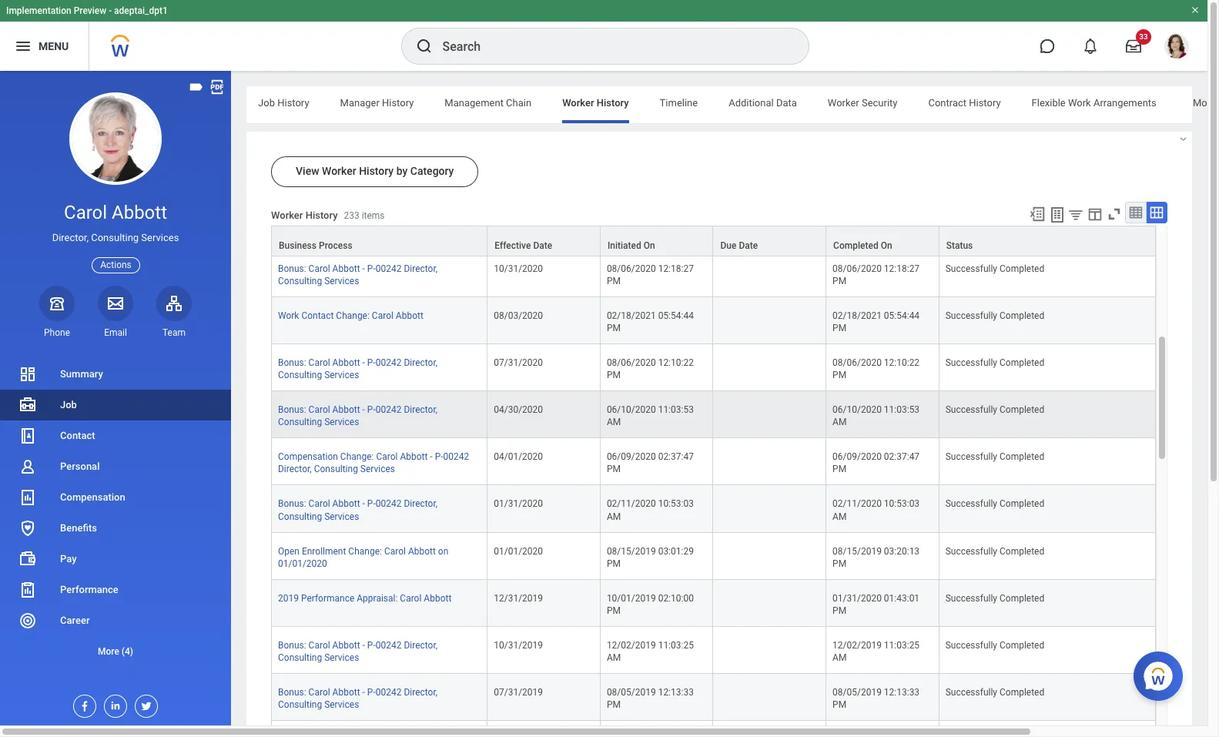 Task type: describe. For each thing, give the bounding box(es) containing it.
job for job
[[60, 399, 77, 411]]

director, inside the navigation pane region
[[52, 232, 89, 244]]

actions button
[[92, 257, 140, 273]]

successfully for 08/05/2019 12:13:33 pm
[[946, 687, 997, 698]]

history for manager history
[[382, 97, 414, 109]]

manager
[[340, 97, 380, 109]]

2 06/10/2020 11:03:53 am from the left
[[833, 404, 922, 428]]

04/01/2020
[[494, 452, 543, 462]]

abbott inside work contact change: carol abbott link
[[396, 310, 423, 321]]

worker inside the view worker history by category button
[[322, 165, 356, 177]]

2 02:37:47 from the left
[[884, 452, 920, 462]]

arrangements
[[1094, 97, 1157, 109]]

33
[[1139, 32, 1148, 41]]

personal image
[[18, 457, 37, 476]]

successfully completed for 08/06/2020 12:18:27 pm
[[946, 263, 1045, 274]]

director, consulting services
[[52, 232, 179, 244]]

p- for 10/31/2020
[[367, 263, 376, 274]]

successfully completed for 02/18/2021 05:54:44 pm
[[946, 310, 1045, 321]]

due date button
[[714, 226, 826, 256]]

tag image
[[188, 79, 205, 96]]

director, for 01/31/2020
[[404, 499, 438, 509]]

2 11:03:25 from the left
[[884, 640, 920, 651]]

status button
[[939, 226, 1155, 256]]

initiated on
[[608, 240, 655, 251]]

2 08/05/2019 from the left
[[833, 687, 882, 698]]

bonus: carol abbott - p-00242 director, consulting services link for 07/31/2019
[[278, 684, 438, 710]]

2020 performance appraisal: carol abbott link
[[278, 213, 452, 227]]

compensation change: carol abbott - p-00242 director, consulting services
[[278, 452, 469, 475]]

carol inside 2019 performance appraisal: carol abbott "link"
[[400, 593, 422, 604]]

bonus: carol abbott - p-00242 director, consulting services link for 07/31/2020
[[278, 354, 438, 381]]

12/31/2019
[[494, 593, 543, 604]]

bonus: for 07/31/2019
[[278, 687, 306, 698]]

08/15/2019 03:01:29 pm
[[607, 546, 696, 569]]

2019 performance appraisal: carol abbott
[[278, 593, 452, 604]]

03:20:13
[[884, 546, 920, 557]]

completed for 08/06/2020 12:10:22 pm
[[1000, 357, 1045, 368]]

successfully completed for 12/02/2019 11:03:25 am
[[946, 640, 1045, 651]]

additional
[[729, 97, 774, 109]]

2 06/09/2020 from the left
[[833, 452, 882, 462]]

- for 07/31/2020
[[362, 357, 365, 368]]

11 row from the top
[[271, 627, 1156, 674]]

flexible work arrangements
[[1032, 97, 1157, 109]]

p- for 07/31/2019
[[367, 687, 376, 698]]

timeline
[[660, 97, 698, 109]]

select to filter grid data image
[[1067, 206, 1084, 223]]

date for due date
[[739, 240, 758, 251]]

1 02/18/2021 from the left
[[607, 310, 656, 321]]

history inside the view worker history by category button
[[359, 165, 394, 177]]

33 button
[[1117, 29, 1151, 63]]

export to excel image
[[1029, 206, 1046, 223]]

management chain
[[445, 97, 532, 109]]

pay image
[[18, 550, 37, 568]]

director, for 10/31/2019
[[404, 640, 438, 651]]

10/01/2020 12:00:00 pm
[[607, 216, 696, 239]]

export to worksheets image
[[1048, 206, 1067, 224]]

successfully completed for 02/11/2020 10:53:03 am
[[946, 499, 1045, 509]]

menu banner
[[0, 0, 1208, 71]]

completed inside popup button
[[833, 240, 879, 251]]

compensation for compensation change: carol abbott - p-00242 director, consulting services
[[278, 452, 338, 462]]

view worker history by category button
[[271, 156, 479, 187]]

director, for 10/31/2020
[[404, 263, 438, 274]]

01:43:01
[[884, 593, 920, 604]]

job image
[[18, 396, 37, 414]]

more (4) button
[[0, 636, 231, 667]]

compensation for compensation
[[60, 491, 125, 503]]

team link
[[156, 286, 192, 339]]

benefits
[[60, 522, 97, 534]]

on for initiated on
[[644, 240, 655, 251]]

completed on button
[[826, 226, 939, 256]]

tab list containing job history
[[0, 86, 1157, 123]]

benefits link
[[0, 513, 231, 544]]

00242 for 04/30/2020
[[376, 404, 402, 415]]

00242 for 01/31/2020
[[376, 499, 402, 509]]

carol inside work contact change: carol abbott link
[[372, 310, 393, 321]]

business
[[279, 240, 317, 251]]

more for more
[[1193, 97, 1216, 109]]

1 02:37:47 from the left
[[658, 452, 694, 462]]

personal
[[60, 461, 100, 472]]

bonus: carol abbott - p-00242 director, consulting services link for 01/31/2020
[[278, 496, 438, 522]]

work contact change: carol abbott
[[278, 310, 423, 321]]

director, for 07/31/2019
[[404, 687, 438, 698]]

2 06/10/2020 from the left
[[833, 404, 882, 415]]

03:01:29
[[658, 546, 694, 557]]

2020 performance appraisal: carol abbott
[[278, 216, 452, 227]]

00242 for 10/31/2019
[[376, 640, 402, 651]]

p- inside compensation change: carol abbott - p-00242 director, consulting services
[[435, 452, 443, 462]]

successfully completed for 06/09/2020 02:37:47 pm
[[946, 452, 1045, 462]]

1 11:03:53 from the left
[[658, 404, 694, 415]]

view worker history by category
[[296, 165, 454, 177]]

abbott inside the navigation pane region
[[112, 202, 167, 223]]

services inside the navigation pane region
[[141, 232, 179, 244]]

bonus: carol abbott - p-00242 director, consulting services for 07/31/2020
[[278, 357, 438, 381]]

carol inside 2020 performance appraisal: carol abbott link
[[400, 216, 422, 227]]

1 12:10:22 from the left
[[658, 357, 694, 368]]

services for 10/31/2019
[[324, 652, 359, 663]]

abbott inside 2020 performance appraisal: carol abbott link
[[424, 216, 452, 227]]

2 12/02/2019 from the left
[[833, 640, 882, 651]]

bonus: carol abbott - p-00242 director, consulting services link for 10/31/2020
[[278, 260, 438, 286]]

menu button
[[0, 22, 89, 71]]

more (4) button
[[0, 642, 231, 661]]

expand table image
[[1149, 205, 1165, 220]]

(4)
[[122, 646, 133, 657]]

compensation change: carol abbott - p-00242 director, consulting services link
[[278, 448, 469, 475]]

preview
[[74, 5, 106, 16]]

row containing 2020 performance appraisal: carol abbott
[[271, 203, 1156, 250]]

items
[[362, 211, 385, 221]]

2019
[[278, 593, 299, 604]]

1 02/18/2021 05:54:44 pm from the left
[[607, 310, 696, 333]]

1 12/02/2019 11:03:25 am from the left
[[607, 640, 696, 663]]

inbox large image
[[1126, 39, 1141, 54]]

bonus: for 04/30/2020
[[278, 404, 306, 415]]

search image
[[415, 37, 433, 55]]

phone button
[[39, 286, 75, 339]]

successfully completed for 08/15/2019 03:20:13 pm
[[946, 546, 1045, 557]]

director, inside compensation change: carol abbott - p-00242 director, consulting services
[[278, 464, 312, 475]]

bonus: for 10/31/2019
[[278, 640, 306, 651]]

process
[[319, 240, 352, 251]]

successfully completed for 06/10/2020 11:03:53 am
[[946, 404, 1045, 415]]

1 08/05/2019 12:13:33 pm from the left
[[607, 687, 696, 710]]

notifications large image
[[1083, 39, 1098, 54]]

p- for 01/31/2020
[[367, 499, 376, 509]]

consulting for 10/31/2020
[[278, 276, 322, 286]]

services inside compensation change: carol abbott - p-00242 director, consulting services
[[360, 464, 395, 475]]

actions
[[100, 259, 132, 270]]

change: for contact
[[336, 310, 370, 321]]

initiated on button
[[601, 226, 713, 256]]

completed for 02/11/2020 10:53:03 am
[[1000, 499, 1045, 509]]

completed for 08/06/2020 12:18:27 pm
[[1000, 263, 1045, 274]]

performance inside list
[[60, 584, 118, 595]]

work contact change: carol abbott link
[[278, 307, 423, 321]]

completed for 02/18/2021 05:54:44 pm
[[1000, 310, 1045, 321]]

additional data
[[729, 97, 797, 109]]

justify image
[[14, 37, 32, 55]]

navigation pane region
[[0, 71, 231, 726]]

linkedin image
[[105, 695, 122, 712]]

history for worker history 233 items
[[305, 210, 338, 221]]

p- for 07/31/2020
[[367, 357, 376, 368]]

consulting for 01/31/2020
[[278, 511, 322, 522]]

chain
[[506, 97, 532, 109]]

successfully for 12/02/2019 11:03:25 am
[[946, 640, 997, 651]]

13 row from the top
[[271, 721, 1156, 737]]

2019 performance appraisal: carol abbott link
[[278, 590, 452, 604]]

1 06/09/2020 from the left
[[607, 452, 656, 462]]

bonus: carol abbott - p-00242 director, consulting services for 01/31/2020
[[278, 499, 438, 522]]

security
[[862, 97, 898, 109]]

history for contract history
[[969, 97, 1001, 109]]

2 02/11/2020 from the left
[[833, 499, 882, 509]]

00242 for 07/31/2019
[[376, 687, 402, 698]]

summary
[[60, 368, 103, 380]]

services for 10/31/2020
[[324, 276, 359, 286]]

effective date
[[495, 240, 552, 251]]

233
[[344, 211, 359, 221]]

12/20/2020 11:35:50 pm
[[833, 216, 922, 239]]

row containing compensation change: carol abbott - p-00242 director, consulting services
[[271, 438, 1156, 486]]

phone image
[[46, 294, 68, 313]]

successfully completed for 08/05/2019 12:13:33 pm
[[946, 687, 1045, 698]]

career image
[[18, 612, 37, 630]]

performance for 2020
[[301, 216, 355, 227]]

0 vertical spatial 01/01/2020
[[494, 546, 543, 557]]

10/01/2019
[[607, 593, 656, 604]]

initiated
[[608, 240, 641, 251]]

contact inside row
[[301, 310, 334, 321]]

team
[[163, 327, 186, 338]]

twitter image
[[136, 695, 152, 712]]

successfully for 02/11/2020 10:53:03 am
[[946, 499, 997, 509]]

business process
[[279, 240, 352, 251]]

bonus: for 10/31/2020
[[278, 263, 306, 274]]

- inside menu banner
[[109, 5, 112, 16]]

12:00:00
[[658, 216, 694, 227]]

open enrollment change: carol abbott on 01/01/2020 link
[[278, 543, 449, 569]]

consulting for 10/31/2019
[[278, 652, 322, 663]]

1 12/02/2019 from the left
[[607, 640, 656, 651]]

successfully for 08/06/2020 12:10:22 pm
[[946, 357, 997, 368]]

email
[[104, 327, 127, 338]]

2020
[[278, 216, 299, 227]]

menu
[[39, 40, 69, 52]]

1 08/06/2020 12:10:22 pm from the left
[[607, 357, 696, 381]]

effective date button
[[488, 226, 600, 256]]

01/31/2020 for 01/31/2020 01:43:01 pm
[[833, 593, 882, 604]]

work inside tab list
[[1068, 97, 1091, 109]]

worker for worker security
[[828, 97, 859, 109]]

01/31/2020 for 01/31/2020
[[494, 499, 543, 509]]

contact link
[[0, 421, 231, 451]]

1 12:13:33 from the left
[[658, 687, 694, 698]]

career link
[[0, 605, 231, 636]]

history for worker history
[[597, 97, 629, 109]]

job history
[[258, 97, 309, 109]]

2 10:53:03 from the left
[[884, 499, 920, 509]]

more (4)
[[98, 646, 133, 657]]

bonus: carol abbott - p-00242 director, consulting services link for 10/31/2019
[[278, 637, 438, 663]]

compensation image
[[18, 488, 37, 507]]

pm inside 12/20/2020 11:35:50 pm
[[833, 228, 847, 239]]

consulting inside compensation change: carol abbott - p-00242 director, consulting services
[[314, 464, 358, 475]]

appraisal: for 2020 performance appraisal: carol abbott
[[357, 216, 398, 227]]

2 02/11/2020 10:53:03 am from the left
[[833, 499, 922, 522]]

pm inside 10/01/2019 02:10:00 pm
[[607, 605, 621, 616]]

10/31/2019
[[494, 640, 543, 651]]

phone
[[44, 327, 70, 338]]



Task type: vqa. For each thing, say whether or not it's contained in the screenshot.


Task type: locate. For each thing, give the bounding box(es) containing it.
01/01/2020 inside open enrollment change: carol abbott on 01/01/2020
[[278, 558, 327, 569]]

0 horizontal spatial 12:10:22
[[658, 357, 694, 368]]

pm inside '08/15/2019 03:01:29 pm'
[[607, 558, 621, 569]]

0 horizontal spatial 12:13:33
[[658, 687, 694, 698]]

2 08/15/2019 from the left
[[833, 546, 882, 557]]

history left manager
[[277, 97, 309, 109]]

carol inside the navigation pane region
[[64, 202, 107, 223]]

date for effective date
[[533, 240, 552, 251]]

02/11/2020 10:53:03 am up '08/15/2019 03:01:29 pm'
[[607, 499, 696, 522]]

10/01/2019 02:10:00 pm
[[607, 593, 696, 616]]

job
[[258, 97, 275, 109], [60, 399, 77, 411]]

2 12:13:33 from the left
[[884, 687, 920, 698]]

6 bonus: carol abbott - p-00242 director, consulting services link from the top
[[278, 684, 438, 710]]

0 horizontal spatial 08/05/2019
[[607, 687, 656, 698]]

0 horizontal spatial 08/15/2019
[[607, 546, 656, 557]]

1 horizontal spatial 08/05/2019
[[833, 687, 882, 698]]

0 horizontal spatial 01/31/2020
[[494, 499, 543, 509]]

1 horizontal spatial 02/18/2021 05:54:44 pm
[[833, 310, 922, 333]]

2 11:03:53 from the left
[[884, 404, 920, 415]]

2 successfully completed from the top
[[946, 263, 1045, 274]]

cell
[[714, 203, 826, 250], [714, 250, 826, 297], [714, 297, 826, 344], [714, 344, 826, 391], [714, 391, 826, 438], [714, 438, 826, 486], [714, 486, 826, 533], [714, 533, 826, 580], [714, 580, 826, 627], [714, 627, 826, 674], [714, 674, 826, 721], [271, 721, 488, 737], [488, 721, 601, 737], [601, 721, 714, 737], [714, 721, 826, 737], [826, 721, 939, 737], [939, 721, 1156, 737]]

0 horizontal spatial 05:54:44
[[658, 310, 694, 321]]

1 10:53:03 from the left
[[658, 499, 694, 509]]

email button
[[98, 286, 133, 339]]

0 horizontal spatial 02/11/2020
[[607, 499, 656, 509]]

12 row from the top
[[271, 674, 1156, 721]]

01/31/2020 left 01:43:01
[[833, 593, 882, 604]]

1 06/10/2020 11:03:53 am from the left
[[607, 404, 696, 428]]

1 horizontal spatial 05:54:44
[[884, 310, 920, 321]]

1 horizontal spatial 08/05/2019 12:13:33 pm
[[833, 687, 922, 710]]

0 horizontal spatial 01/01/2020
[[278, 558, 327, 569]]

5 row from the top
[[271, 344, 1156, 391]]

1 horizontal spatial 12/02/2019 11:03:25 am
[[833, 640, 922, 663]]

1 row from the top
[[271, 203, 1156, 250]]

team carol abbott element
[[156, 326, 192, 339]]

2 05:54:44 from the left
[[884, 310, 920, 321]]

01/31/2020 01:43:01 pm
[[833, 593, 922, 616]]

9 row from the top
[[271, 533, 1156, 580]]

0 vertical spatial appraisal:
[[357, 216, 398, 227]]

1 horizontal spatial 06/09/2020
[[833, 452, 882, 462]]

bonus: carol abbott - p-00242 director, consulting services for 10/31/2019
[[278, 640, 438, 663]]

contact up personal
[[60, 430, 95, 441]]

carol inside open enrollment change: carol abbott on 01/01/2020
[[384, 546, 406, 557]]

10:53:03
[[658, 499, 694, 509], [884, 499, 920, 509]]

1 horizontal spatial compensation
[[278, 452, 338, 462]]

2 12:10:22 from the left
[[884, 357, 920, 368]]

0 horizontal spatial work
[[278, 310, 299, 321]]

0 horizontal spatial 12:18:27
[[658, 263, 694, 274]]

0 horizontal spatial 02/11/2020 10:53:03 am
[[607, 499, 696, 522]]

0 horizontal spatial date
[[533, 240, 552, 251]]

1 horizontal spatial 06/09/2020 02:37:47 pm
[[833, 452, 922, 475]]

10/31/2020
[[494, 263, 543, 274]]

0 horizontal spatial compensation
[[60, 491, 125, 503]]

4 successfully completed from the top
[[946, 357, 1045, 368]]

0 horizontal spatial 02:37:47
[[658, 452, 694, 462]]

0 horizontal spatial more
[[98, 646, 119, 657]]

1 vertical spatial 01/01/2020
[[278, 558, 327, 569]]

04/30/2020
[[494, 404, 543, 415]]

benefits image
[[18, 519, 37, 538]]

history down search workday search field
[[597, 97, 629, 109]]

email carol abbott element
[[98, 326, 133, 339]]

row containing work contact change: carol abbott
[[271, 297, 1156, 344]]

performance up process
[[301, 216, 355, 227]]

view
[[296, 165, 319, 177]]

consulting inside the navigation pane region
[[91, 232, 139, 244]]

10:53:03 up 03:20:13
[[884, 499, 920, 509]]

08/15/2019 left 03:01:29
[[607, 546, 656, 557]]

1 horizontal spatial contact
[[301, 310, 334, 321]]

0 horizontal spatial job
[[60, 399, 77, 411]]

1 vertical spatial compensation
[[60, 491, 125, 503]]

row containing business process
[[271, 226, 1156, 257]]

9 successfully completed from the top
[[946, 593, 1045, 604]]

history
[[277, 97, 309, 109], [382, 97, 414, 109], [597, 97, 629, 109], [969, 97, 1001, 109], [359, 165, 394, 177], [305, 210, 338, 221]]

1 horizontal spatial date
[[739, 240, 758, 251]]

2 bonus: carol abbott - p-00242 director, consulting services from the top
[[278, 357, 438, 381]]

mail image
[[106, 294, 125, 313]]

3 successfully from the top
[[946, 310, 997, 321]]

1 horizontal spatial 06/10/2020
[[833, 404, 882, 415]]

services for 04/30/2020
[[324, 417, 359, 428]]

1 08/05/2019 from the left
[[607, 687, 656, 698]]

open enrollment change: carol abbott on 01/01/2020
[[278, 546, 449, 569]]

1 successfully completed from the top
[[946, 216, 1045, 227]]

work down business at the top of the page
[[278, 310, 299, 321]]

work inside row
[[278, 310, 299, 321]]

02:37:47
[[658, 452, 694, 462], [884, 452, 920, 462]]

0 horizontal spatial 12/02/2019 11:03:25 am
[[607, 640, 696, 663]]

personal link
[[0, 451, 231, 482]]

1 on from the left
[[644, 240, 655, 251]]

1 vertical spatial work
[[278, 310, 299, 321]]

- inside compensation change: carol abbott - p-00242 director, consulting services
[[430, 452, 433, 462]]

director, for 07/31/2020
[[404, 357, 438, 368]]

completed for 06/09/2020 02:37:47 pm
[[1000, 452, 1045, 462]]

1 02/11/2020 from the left
[[607, 499, 656, 509]]

history left by
[[359, 165, 394, 177]]

consulting
[[91, 232, 139, 244], [278, 276, 322, 286], [278, 370, 322, 381], [278, 417, 322, 428], [314, 464, 358, 475], [278, 511, 322, 522], [278, 652, 322, 663], [278, 699, 322, 710]]

1 horizontal spatial 11:03:53
[[884, 404, 920, 415]]

12/02/2019 11:03:25 am down 01/31/2020 01:43:01 pm
[[833, 640, 922, 663]]

2 vertical spatial change:
[[348, 546, 382, 557]]

11:03:25 down the 02:10:00
[[658, 640, 694, 651]]

2 bonus: carol abbott - p-00242 director, consulting services link from the top
[[278, 354, 438, 381]]

4 bonus: carol abbott - p-00242 director, consulting services link from the top
[[278, 496, 438, 522]]

bonus: for 01/31/2020
[[278, 499, 306, 509]]

1 horizontal spatial 12/02/2019
[[833, 640, 882, 651]]

12/20/2020
[[833, 216, 882, 227]]

08/15/2019 left 03:20:13
[[833, 546, 882, 557]]

services for 07/31/2020
[[324, 370, 359, 381]]

2 12:18:27 from the left
[[884, 263, 920, 274]]

0 vertical spatial job
[[258, 97, 275, 109]]

change: inside compensation change: carol abbott - p-00242 director, consulting services
[[340, 452, 374, 462]]

0 horizontal spatial 06/09/2020 02:37:47 pm
[[607, 452, 696, 475]]

director, for 04/30/2020
[[404, 404, 438, 415]]

worker right chain
[[562, 97, 594, 109]]

1 horizontal spatial 12:18:27
[[884, 263, 920, 274]]

0 horizontal spatial 08/06/2020 12:18:27 pm
[[607, 263, 696, 286]]

1 11:03:25 from the left
[[658, 640, 694, 651]]

3 bonus: carol abbott - p-00242 director, consulting services from the top
[[278, 404, 438, 428]]

1 horizontal spatial 08/15/2019
[[833, 546, 882, 557]]

1 horizontal spatial 08/06/2020 12:10:22 pm
[[833, 357, 922, 381]]

11 successfully from the top
[[946, 687, 997, 698]]

worker up business at the top of the page
[[271, 210, 303, 221]]

pm inside "10/01/2020 12:00:00 pm"
[[607, 228, 621, 239]]

Search Workday  search field
[[442, 29, 777, 63]]

work
[[1068, 97, 1091, 109], [278, 310, 299, 321]]

1 horizontal spatial 01/01/2020
[[494, 546, 543, 557]]

successfully completed for 12/20/2020 11:35:50 pm
[[946, 216, 1045, 227]]

1 06/09/2020 02:37:47 pm from the left
[[607, 452, 696, 475]]

08/15/2019 for 08/15/2019 03:01:29 pm
[[607, 546, 656, 557]]

0 horizontal spatial contact
[[60, 430, 95, 441]]

00242 for 10/31/2020
[[376, 263, 402, 274]]

6 bonus: from the top
[[278, 687, 306, 698]]

5 bonus: carol abbott - p-00242 director, consulting services link from the top
[[278, 637, 438, 663]]

performance for 2019
[[301, 593, 355, 604]]

0 horizontal spatial 02/18/2021 05:54:44 pm
[[607, 310, 696, 333]]

2 row from the top
[[271, 226, 1156, 257]]

0 horizontal spatial on
[[644, 240, 655, 251]]

1 vertical spatial 01/31/2020
[[833, 593, 882, 604]]

more
[[1193, 97, 1216, 109], [98, 646, 119, 657]]

0 horizontal spatial 06/10/2020
[[607, 404, 656, 415]]

completed for 08/05/2019 12:13:33 pm
[[1000, 687, 1045, 698]]

compensation link
[[0, 482, 231, 513]]

6 successfully completed from the top
[[946, 452, 1045, 462]]

worker for worker history
[[562, 97, 594, 109]]

0 horizontal spatial 06/10/2020 11:03:53 am
[[607, 404, 696, 428]]

1 12:18:27 from the left
[[658, 263, 694, 274]]

1 horizontal spatial 11:03:25
[[884, 640, 920, 651]]

0 vertical spatial work
[[1068, 97, 1091, 109]]

bonus: for 07/31/2020
[[278, 357, 306, 368]]

facebook image
[[74, 695, 91, 712]]

08/03/2020
[[494, 310, 543, 321]]

00242
[[376, 263, 402, 274], [376, 357, 402, 368], [376, 404, 402, 415], [443, 452, 469, 462], [376, 499, 402, 509], [376, 640, 402, 651], [376, 687, 402, 698]]

02/18/2021 down completed on
[[833, 310, 882, 321]]

abbott inside 2019 performance appraisal: carol abbott "link"
[[424, 593, 452, 604]]

job link
[[0, 390, 231, 421]]

1 horizontal spatial 12:10:22
[[884, 357, 920, 368]]

pay link
[[0, 544, 231, 575]]

contact
[[301, 310, 334, 321], [60, 430, 95, 441]]

view printable version (pdf) image
[[209, 79, 226, 96]]

1 08/06/2020 12:18:27 pm from the left
[[607, 263, 696, 286]]

date right due
[[739, 240, 758, 251]]

successfully for 01/31/2020 01:43:01 pm
[[946, 593, 997, 604]]

6 bonus: carol abbott - p-00242 director, consulting services from the top
[[278, 687, 438, 710]]

appraisal: for 2019 performance appraisal: carol abbott
[[357, 593, 398, 604]]

manager history
[[340, 97, 414, 109]]

consulting for 07/31/2019
[[278, 699, 322, 710]]

3 successfully completed from the top
[[946, 310, 1045, 321]]

02:10:00
[[658, 593, 694, 604]]

02/18/2021 down initiated on
[[607, 310, 656, 321]]

compensation inside compensation change: carol abbott - p-00242 director, consulting services
[[278, 452, 338, 462]]

0 vertical spatial change:
[[336, 310, 370, 321]]

01/01/2020 down open
[[278, 558, 327, 569]]

02/11/2020 up 08/15/2019 03:20:13 pm at the right bottom
[[833, 499, 882, 509]]

p-
[[367, 263, 376, 274], [367, 357, 376, 368], [367, 404, 376, 415], [435, 452, 443, 462], [367, 499, 376, 509], [367, 640, 376, 651], [367, 687, 376, 698]]

change:
[[336, 310, 370, 321], [340, 452, 374, 462], [348, 546, 382, 557]]

08/15/2019 inside 08/15/2019 03:20:13 pm
[[833, 546, 882, 557]]

bonus: carol abbott - p-00242 director, consulting services for 10/31/2020
[[278, 263, 438, 286]]

contract
[[928, 97, 967, 109]]

on
[[438, 546, 449, 557]]

4 row from the top
[[271, 297, 1156, 344]]

date right "effective"
[[533, 240, 552, 251]]

1 horizontal spatial 02/11/2020
[[833, 499, 882, 509]]

11:03:25
[[658, 640, 694, 651], [884, 640, 920, 651]]

2 bonus: from the top
[[278, 357, 306, 368]]

due date
[[721, 240, 758, 251]]

2 08/06/2020 12:10:22 pm from the left
[[833, 357, 922, 381]]

close environment banner image
[[1191, 5, 1200, 15]]

services for 01/31/2020
[[324, 511, 359, 522]]

more for more (4)
[[98, 646, 119, 657]]

11 successfully completed from the top
[[946, 687, 1045, 698]]

career
[[60, 615, 90, 626]]

on inside popup button
[[644, 240, 655, 251]]

0 horizontal spatial 02/18/2021
[[607, 310, 656, 321]]

compensation inside list
[[60, 491, 125, 503]]

1 vertical spatial change:
[[340, 452, 374, 462]]

tab list
[[0, 86, 1157, 123]]

08/06/2020 12:10:22 pm
[[607, 357, 696, 381], [833, 357, 922, 381]]

0 horizontal spatial 08/05/2019 12:13:33 pm
[[607, 687, 696, 710]]

1 horizontal spatial 01/31/2020
[[833, 593, 882, 604]]

5 bonus: carol abbott - p-00242 director, consulting services from the top
[[278, 640, 438, 663]]

1 02/11/2020 10:53:03 am from the left
[[607, 499, 696, 522]]

05:54:44
[[658, 310, 694, 321], [884, 310, 920, 321]]

7 row from the top
[[271, 438, 1156, 486]]

on down "10/01/2020 12:00:00 pm" at the top
[[644, 240, 655, 251]]

1 appraisal: from the top
[[357, 216, 398, 227]]

pm inside 01/31/2020 01:43:01 pm
[[833, 605, 847, 616]]

row containing open enrollment change: carol abbott on 01/01/2020
[[271, 533, 1156, 580]]

01/01/2020 up 12/31/2019
[[494, 546, 543, 557]]

p- for 04/30/2020
[[367, 404, 376, 415]]

bonus: carol abbott - p-00242 director, consulting services for 07/31/2019
[[278, 687, 438, 710]]

12/31/2020
[[494, 216, 543, 227]]

performance inside "link"
[[301, 593, 355, 604]]

services for 07/31/2019
[[324, 699, 359, 710]]

worker left the security
[[828, 97, 859, 109]]

1 bonus: carol abbott - p-00242 director, consulting services link from the top
[[278, 260, 438, 286]]

contact down business process
[[301, 310, 334, 321]]

1 vertical spatial job
[[60, 399, 77, 411]]

1 horizontal spatial 08/06/2020 12:18:27 pm
[[833, 263, 922, 286]]

1 horizontal spatial 10:53:03
[[884, 499, 920, 509]]

job inside the navigation pane region
[[60, 399, 77, 411]]

abbott inside compensation change: carol abbott - p-00242 director, consulting services
[[400, 452, 428, 462]]

7 successfully completed from the top
[[946, 499, 1045, 509]]

performance right "2019"
[[301, 593, 355, 604]]

contact inside the navigation pane region
[[60, 430, 95, 441]]

pm inside 08/15/2019 03:20:13 pm
[[833, 558, 847, 569]]

contact image
[[18, 427, 37, 445]]

abbott inside open enrollment change: carol abbott on 01/01/2020
[[408, 546, 436, 557]]

by
[[396, 165, 408, 177]]

2 date from the left
[[739, 240, 758, 251]]

2 08/05/2019 12:13:33 pm from the left
[[833, 687, 922, 710]]

pay
[[60, 553, 77, 565]]

history left the '233'
[[305, 210, 338, 221]]

12:18:27 down 'completed on' popup button
[[884, 263, 920, 274]]

5 successfully completed from the top
[[946, 404, 1045, 415]]

services
[[141, 232, 179, 244], [324, 276, 359, 286], [324, 370, 359, 381], [324, 417, 359, 428], [360, 464, 395, 475], [324, 511, 359, 522], [324, 652, 359, 663], [324, 699, 359, 710]]

1 successfully from the top
[[946, 216, 997, 227]]

- for 10/31/2020
[[362, 263, 365, 274]]

1 horizontal spatial work
[[1068, 97, 1091, 109]]

bonus: carol abbott - p-00242 director, consulting services link
[[278, 260, 438, 286], [278, 354, 438, 381], [278, 401, 438, 428], [278, 496, 438, 522], [278, 637, 438, 663], [278, 684, 438, 710]]

1 bonus: carol abbott - p-00242 director, consulting services from the top
[[278, 263, 438, 286]]

08/15/2019 for 08/15/2019 03:20:13 pm
[[833, 546, 882, 557]]

01/31/2020 down the 04/01/2020
[[494, 499, 543, 509]]

1 date from the left
[[533, 240, 552, 251]]

4 successfully from the top
[[946, 357, 997, 368]]

05:54:44 down 'completed on' popup button
[[884, 310, 920, 321]]

08/06/2020 12:18:27 pm down initiated on popup button
[[607, 263, 696, 286]]

row
[[271, 203, 1156, 250], [271, 226, 1156, 257], [271, 250, 1156, 297], [271, 297, 1156, 344], [271, 344, 1156, 391], [271, 391, 1156, 438], [271, 438, 1156, 486], [271, 486, 1156, 533], [271, 533, 1156, 580], [271, 580, 1156, 627], [271, 627, 1156, 674], [271, 674, 1156, 721], [271, 721, 1156, 737]]

work right flexible
[[1068, 97, 1091, 109]]

1 horizontal spatial 02/11/2020 10:53:03 am
[[833, 499, 922, 522]]

list
[[0, 359, 231, 667]]

7 successfully from the top
[[946, 499, 997, 509]]

completed for 08/15/2019 03:20:13 pm
[[1000, 546, 1045, 557]]

05:54:44 down initiated on popup button
[[658, 310, 694, 321]]

1 horizontal spatial 06/10/2020 11:03:53 am
[[833, 404, 922, 428]]

phone carol abbott element
[[39, 326, 75, 339]]

9 successfully from the top
[[946, 593, 997, 604]]

2 on from the left
[[881, 240, 892, 251]]

carol
[[64, 202, 107, 223], [400, 216, 422, 227], [309, 263, 330, 274], [372, 310, 393, 321], [309, 357, 330, 368], [309, 404, 330, 415], [376, 452, 398, 462], [309, 499, 330, 509], [384, 546, 406, 557], [400, 593, 422, 604], [309, 640, 330, 651], [309, 687, 330, 698]]

successfully completed for 01/31/2020 01:43:01 pm
[[946, 593, 1045, 604]]

12/02/2019 down 10/01/2019 02:10:00 pm
[[607, 640, 656, 651]]

am
[[607, 417, 621, 428], [833, 417, 847, 428], [607, 511, 621, 522], [833, 511, 847, 522], [607, 652, 621, 663], [833, 652, 847, 663]]

1 horizontal spatial 02/18/2021
[[833, 310, 882, 321]]

profile logan mcneil image
[[1165, 34, 1189, 62]]

- for 01/31/2020
[[362, 499, 365, 509]]

on for completed on
[[881, 240, 892, 251]]

1 08/15/2019 from the left
[[607, 546, 656, 557]]

10:53:03 up 03:01:29
[[658, 499, 694, 509]]

successfully completed for 08/06/2020 12:10:22 pm
[[946, 357, 1045, 368]]

1 vertical spatial contact
[[60, 430, 95, 441]]

3 row from the top
[[271, 250, 1156, 297]]

0 vertical spatial compensation
[[278, 452, 338, 462]]

successfully for 02/18/2021 05:54:44 pm
[[946, 310, 997, 321]]

1 vertical spatial more
[[98, 646, 119, 657]]

implementation
[[6, 5, 71, 16]]

10/01/2020
[[607, 216, 656, 227]]

carol inside compensation change: carol abbott - p-00242 director, consulting services
[[376, 452, 398, 462]]

summary image
[[18, 365, 37, 384]]

successfully
[[946, 216, 997, 227], [946, 263, 997, 274], [946, 310, 997, 321], [946, 357, 997, 368], [946, 404, 997, 415], [946, 452, 997, 462], [946, 499, 997, 509], [946, 546, 997, 557], [946, 593, 997, 604], [946, 640, 997, 651], [946, 687, 997, 698]]

worker for worker history 233 items
[[271, 210, 303, 221]]

1 horizontal spatial 02:37:47
[[884, 452, 920, 462]]

business process button
[[272, 226, 487, 256]]

02/11/2020 10:53:03 am up 08/15/2019 03:20:13 pm at the right bottom
[[833, 499, 922, 522]]

toolbar
[[1022, 202, 1168, 226]]

0 horizontal spatial 12/02/2019
[[607, 640, 656, 651]]

performance link
[[0, 575, 231, 605]]

1 06/10/2020 from the left
[[607, 404, 656, 415]]

1 horizontal spatial more
[[1193, 97, 1216, 109]]

list containing summary
[[0, 359, 231, 667]]

4 bonus: from the top
[[278, 499, 306, 509]]

worker history 233 items
[[271, 210, 385, 221]]

2 06/09/2020 02:37:47 pm from the left
[[833, 452, 922, 475]]

0 vertical spatial 01/31/2020
[[494, 499, 543, 509]]

10 row from the top
[[271, 580, 1156, 627]]

completed for 06/10/2020 11:03:53 am
[[1000, 404, 1045, 415]]

consulting for 07/31/2020
[[278, 370, 322, 381]]

08/06/2020 12:18:27 pm down completed on
[[833, 263, 922, 286]]

08/15/2019 inside '08/15/2019 03:01:29 pm'
[[607, 546, 656, 557]]

2 12/02/2019 11:03:25 am from the left
[[833, 640, 922, 663]]

0 vertical spatial contact
[[301, 310, 334, 321]]

- for 07/31/2019
[[362, 687, 365, 698]]

5 successfully from the top
[[946, 404, 997, 415]]

1 horizontal spatial on
[[881, 240, 892, 251]]

11:35:50
[[884, 216, 920, 227]]

adeptai_dpt1
[[114, 5, 168, 16]]

successfully for 08/06/2020 12:18:27 pm
[[946, 263, 997, 274]]

row containing 2019 performance appraisal: carol abbott
[[271, 580, 1156, 627]]

- for 04/30/2020
[[362, 404, 365, 415]]

p- for 10/31/2019
[[367, 640, 376, 651]]

02/11/2020 up '08/15/2019 03:01:29 pm'
[[607, 499, 656, 509]]

worker history
[[562, 97, 629, 109]]

0 horizontal spatial 10:53:03
[[658, 499, 694, 509]]

2 successfully from the top
[[946, 263, 997, 274]]

12/02/2019 down 01/31/2020 01:43:01 pm
[[833, 640, 882, 651]]

completed for 01/31/2020 01:43:01 pm
[[1000, 593, 1045, 604]]

12/02/2019 11:03:25 am down 10/01/2019 02:10:00 pm
[[607, 640, 696, 663]]

0 horizontal spatial 08/06/2020 12:10:22 pm
[[607, 357, 696, 381]]

11:03:25 down 01:43:01
[[884, 640, 920, 651]]

compensation
[[278, 452, 338, 462], [60, 491, 125, 503]]

1 horizontal spatial job
[[258, 97, 275, 109]]

history right manager
[[382, 97, 414, 109]]

-
[[109, 5, 112, 16], [362, 263, 365, 274], [362, 357, 365, 368], [362, 404, 365, 415], [430, 452, 433, 462], [362, 499, 365, 509], [362, 640, 365, 651], [362, 687, 365, 698]]

successfully for 06/10/2020 11:03:53 am
[[946, 404, 997, 415]]

00242 for 07/31/2020
[[376, 357, 402, 368]]

change: inside work contact change: carol abbott link
[[336, 310, 370, 321]]

change: inside open enrollment change: carol abbott on 01/01/2020
[[348, 546, 382, 557]]

performance image
[[18, 581, 37, 599]]

view team image
[[165, 294, 183, 313]]

bonus: carol abbott - p-00242 director, consulting services link for 04/30/2020
[[278, 401, 438, 428]]

more inside dropdown button
[[98, 646, 119, 657]]

1 horizontal spatial 12:13:33
[[884, 687, 920, 698]]

completed on
[[833, 240, 892, 251]]

0 vertical spatial more
[[1193, 97, 1216, 109]]

01/31/2020 inside 01/31/2020 01:43:01 pm
[[833, 593, 882, 604]]

2 08/06/2020 12:18:27 pm from the left
[[833, 263, 922, 286]]

6 row from the top
[[271, 391, 1156, 438]]

flexible
[[1032, 97, 1066, 109]]

00242 inside compensation change: carol abbott - p-00242 director, consulting services
[[443, 452, 469, 462]]

due
[[721, 240, 737, 251]]

worker security
[[828, 97, 898, 109]]

12:18:27
[[658, 263, 694, 274], [884, 263, 920, 274]]

8 successfully from the top
[[946, 546, 997, 557]]

11:03:53
[[658, 404, 694, 415], [884, 404, 920, 415]]

status
[[946, 240, 973, 251]]

table image
[[1128, 205, 1144, 220]]

8 row from the top
[[271, 486, 1156, 533]]

- for 10/31/2019
[[362, 640, 365, 651]]

bonus: carol abbott - p-00242 director, consulting services for 04/30/2020
[[278, 404, 438, 428]]

consulting for 04/30/2020
[[278, 417, 322, 428]]

on inside popup button
[[881, 240, 892, 251]]

on
[[644, 240, 655, 251], [881, 240, 892, 251]]

1 05:54:44 from the left
[[658, 310, 694, 321]]

3 bonus: carol abbott - p-00242 director, consulting services link from the top
[[278, 401, 438, 428]]

click to view/edit grid preferences image
[[1087, 206, 1104, 223]]

2 02/18/2021 05:54:44 pm from the left
[[833, 310, 922, 333]]

06/09/2020 02:37:47 pm
[[607, 452, 696, 475], [833, 452, 922, 475]]

history for job history
[[277, 97, 309, 109]]

on down 12/20/2020 11:35:50 pm
[[881, 240, 892, 251]]

1 bonus: from the top
[[278, 263, 306, 274]]

1 vertical spatial appraisal:
[[357, 593, 398, 604]]

worker right view
[[322, 165, 356, 177]]

08/05/2019 12:13:33 pm
[[607, 687, 696, 710], [833, 687, 922, 710]]

effective
[[495, 240, 531, 251]]

contract history
[[928, 97, 1001, 109]]

0 horizontal spatial 06/09/2020
[[607, 452, 656, 462]]

08/15/2019
[[607, 546, 656, 557], [833, 546, 882, 557]]

6 successfully from the top
[[946, 452, 997, 462]]

07/31/2019
[[494, 687, 543, 698]]

8 successfully completed from the top
[[946, 546, 1045, 557]]

01/01/2020
[[494, 546, 543, 557], [278, 558, 327, 569]]

10 successfully from the top
[[946, 640, 997, 651]]

summary link
[[0, 359, 231, 390]]

12:18:27 down initiated on popup button
[[658, 263, 694, 274]]

0 horizontal spatial 11:03:53
[[658, 404, 694, 415]]

successfully for 12/20/2020 11:35:50 pm
[[946, 216, 997, 227]]

completed for 12/20/2020 11:35:50 pm
[[1000, 216, 1045, 227]]

0 horizontal spatial 11:03:25
[[658, 640, 694, 651]]

performance up career
[[60, 584, 118, 595]]

appraisal: inside "link"
[[357, 593, 398, 604]]

successfully for 08/15/2019 03:20:13 pm
[[946, 546, 997, 557]]

5 bonus: from the top
[[278, 640, 306, 651]]

completed for 12/02/2019 11:03:25 am
[[1000, 640, 1045, 651]]

2 02/18/2021 from the left
[[833, 310, 882, 321]]

abbott
[[112, 202, 167, 223], [424, 216, 452, 227], [332, 263, 360, 274], [396, 310, 423, 321], [332, 357, 360, 368], [332, 404, 360, 415], [400, 452, 428, 462], [332, 499, 360, 509], [408, 546, 436, 557], [424, 593, 452, 604], [332, 640, 360, 651], [332, 687, 360, 698]]

job for job history
[[258, 97, 275, 109]]

history right contract
[[969, 97, 1001, 109]]

fullscreen image
[[1106, 206, 1123, 223]]

10 successfully completed from the top
[[946, 640, 1045, 651]]

successfully for 06/09/2020 02:37:47 pm
[[946, 452, 997, 462]]

management
[[445, 97, 504, 109]]



